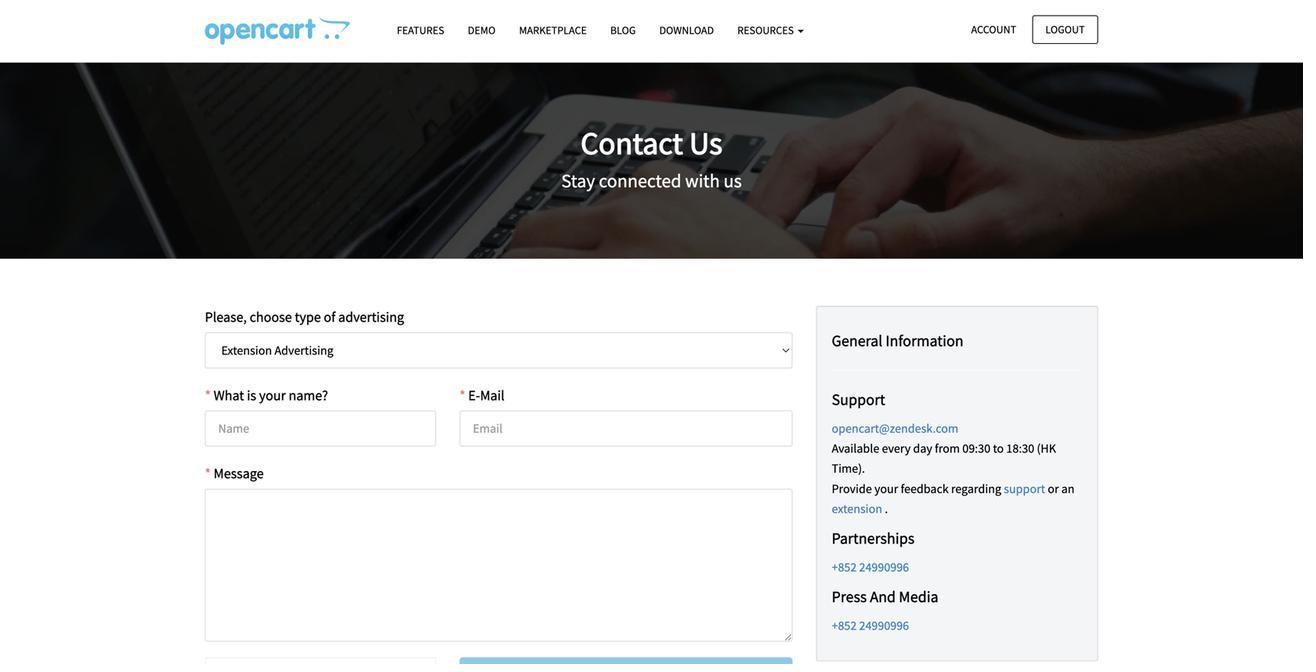 Task type: vqa. For each thing, say whether or not it's contained in the screenshot.
09:30
yes



Task type: locate. For each thing, give the bounding box(es) containing it.
+852 down the press
[[832, 618, 857, 634]]

1 24990996 from the top
[[860, 559, 910, 575]]

0 vertical spatial your
[[259, 386, 286, 404]]

1 horizontal spatial your
[[875, 481, 899, 497]]

0 horizontal spatial your
[[259, 386, 286, 404]]

0 vertical spatial 24990996
[[860, 559, 910, 575]]

support link
[[1004, 481, 1046, 497]]

+852 24990996 link down and
[[832, 618, 910, 634]]

please, choose type of advertising
[[205, 308, 404, 326]]

1 vertical spatial +852
[[832, 618, 857, 634]]

press
[[832, 587, 867, 607]]

24990996 up press and media
[[860, 559, 910, 575]]

18:30
[[1007, 441, 1035, 456]]

blog
[[611, 23, 636, 37]]

feedback
[[901, 481, 949, 497]]

+852
[[832, 559, 857, 575], [832, 618, 857, 634]]

+852 24990996 link down the partnerships
[[832, 559, 910, 575]]

name?
[[289, 386, 328, 404]]

demo link
[[456, 16, 508, 44]]

2 +852 from the top
[[832, 618, 857, 634]]

24990996 for first +852 24990996 link from the top
[[860, 559, 910, 575]]

1 +852 from the top
[[832, 559, 857, 575]]

your right "is"
[[259, 386, 286, 404]]

+852 up the press
[[832, 559, 857, 575]]

is
[[247, 386, 256, 404]]

features link
[[385, 16, 456, 44]]

resources
[[738, 23, 797, 37]]

general information
[[832, 331, 964, 350]]

opencart@zendesk.com
[[832, 421, 959, 436]]

day
[[914, 441, 933, 456]]

1 vertical spatial +852 24990996 link
[[832, 618, 910, 634]]

1 vertical spatial 24990996
[[860, 618, 910, 634]]

download
[[660, 23, 714, 37]]

account
[[972, 22, 1017, 36]]

+852 24990996 down and
[[832, 618, 910, 634]]

general
[[832, 331, 883, 350]]

press and media
[[832, 587, 939, 607]]

partnerships
[[832, 528, 915, 548]]

1 vertical spatial +852 24990996
[[832, 618, 910, 634]]

0 vertical spatial +852
[[832, 559, 857, 575]]

mail
[[480, 386, 505, 404]]

0 vertical spatial +852 24990996
[[832, 559, 910, 575]]

What is your name? text field
[[205, 411, 436, 447]]

extension link
[[832, 501, 883, 517]]

regarding
[[952, 481, 1002, 497]]

contact
[[581, 123, 683, 163]]

24990996 down press and media
[[860, 618, 910, 634]]

demo
[[468, 23, 496, 37]]

from
[[935, 441, 960, 456]]

24990996
[[860, 559, 910, 575], [860, 618, 910, 634]]

.
[[885, 501, 888, 517]]

e-
[[469, 386, 480, 404]]

+852 24990996 down the partnerships
[[832, 559, 910, 575]]

blog link
[[599, 16, 648, 44]]

0 vertical spatial +852 24990996 link
[[832, 559, 910, 575]]

connected
[[599, 169, 682, 193]]

your
[[259, 386, 286, 404], [875, 481, 899, 497]]

extension
[[832, 501, 883, 517]]

1 vertical spatial your
[[875, 481, 899, 497]]

your inside opencart@zendesk.com available every day from 09:30 to 18:30 (hk time). provide your feedback regarding support or an extension .
[[875, 481, 899, 497]]

message
[[214, 465, 264, 482]]

2 24990996 from the top
[[860, 618, 910, 634]]

and
[[870, 587, 896, 607]]

+852 24990996 link
[[832, 559, 910, 575], [832, 618, 910, 634]]

resources link
[[726, 16, 816, 44]]

contact us stay connected with us
[[562, 123, 742, 193]]

(hk
[[1038, 441, 1057, 456]]

E-Mail text field
[[460, 411, 793, 447]]

Message text field
[[205, 489, 793, 642]]

1 +852 24990996 from the top
[[832, 559, 910, 575]]

choose
[[250, 308, 292, 326]]

+852 24990996
[[832, 559, 910, 575], [832, 618, 910, 634]]

type
[[295, 308, 321, 326]]

opencart@zendesk.com link
[[832, 421, 959, 436]]

your up .
[[875, 481, 899, 497]]

24990996 for 2nd +852 24990996 link from the top
[[860, 618, 910, 634]]



Task type: describe. For each thing, give the bounding box(es) containing it.
features
[[397, 23, 445, 37]]

provide
[[832, 481, 872, 497]]

e-mail
[[469, 386, 505, 404]]

2 +852 24990996 link from the top
[[832, 618, 910, 634]]

account link
[[959, 15, 1030, 44]]

with
[[686, 169, 720, 193]]

please,
[[205, 308, 247, 326]]

support
[[1004, 481, 1046, 497]]

available
[[832, 441, 880, 456]]

marketplace
[[519, 23, 587, 37]]

+852 for 2nd +852 24990996 link from the top
[[832, 618, 857, 634]]

logout
[[1046, 22, 1086, 36]]

information
[[886, 331, 964, 350]]

us
[[724, 169, 742, 193]]

media
[[899, 587, 939, 607]]

or
[[1048, 481, 1060, 497]]

what
[[214, 386, 244, 404]]

advertising
[[339, 308, 404, 326]]

of
[[324, 308, 336, 326]]

an
[[1062, 481, 1075, 497]]

what is your name?
[[214, 386, 328, 404]]

every
[[882, 441, 911, 456]]

logout link
[[1033, 15, 1099, 44]]

time).
[[832, 461, 866, 476]]

marketplace link
[[508, 16, 599, 44]]

1 +852 24990996 link from the top
[[832, 559, 910, 575]]

+852 for first +852 24990996 link from the top
[[832, 559, 857, 575]]

opencart - advertising image
[[205, 16, 350, 45]]

opencart@zendesk.com available every day from 09:30 to 18:30 (hk time). provide your feedback regarding support or an extension .
[[832, 421, 1075, 517]]

to
[[994, 441, 1004, 456]]

09:30
[[963, 441, 991, 456]]

support
[[832, 390, 886, 409]]

download link
[[648, 16, 726, 44]]

2 +852 24990996 from the top
[[832, 618, 910, 634]]

stay
[[562, 169, 595, 193]]

us
[[690, 123, 723, 163]]



